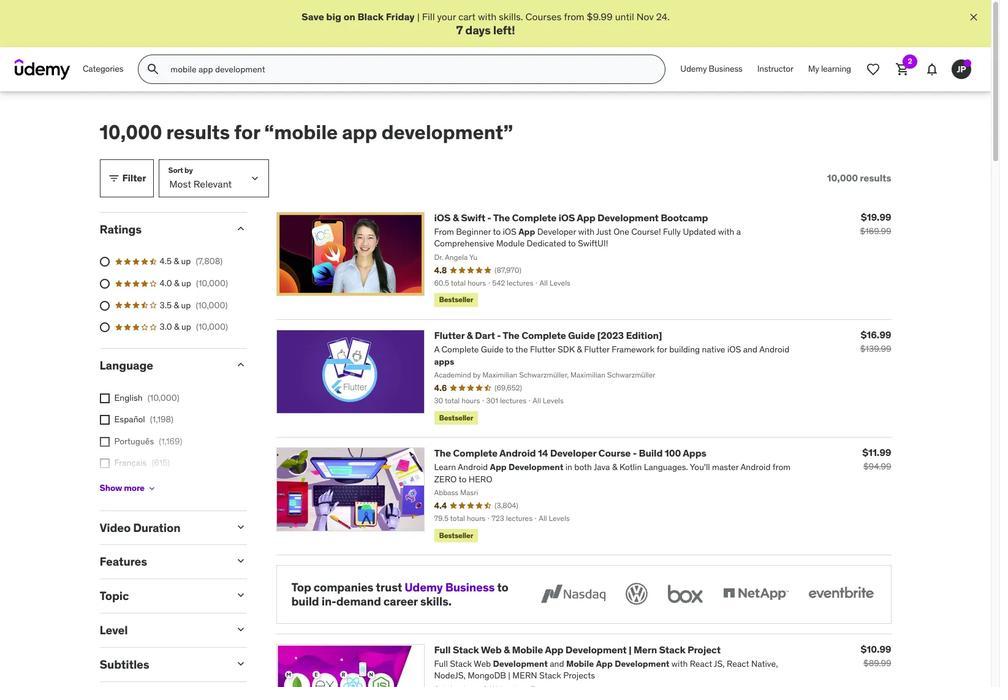 Task type: vqa. For each thing, say whether or not it's contained in the screenshot.


Task type: locate. For each thing, give the bounding box(es) containing it.
fill
[[422, 10, 435, 23]]

1 horizontal spatial udemy
[[681, 63, 707, 74]]

& left dart
[[467, 329, 473, 341]]

(1,169)
[[159, 436, 182, 447]]

complete for ios
[[512, 211, 557, 223]]

small image for video duration
[[234, 521, 247, 533]]

0 horizontal spatial results
[[166, 120, 230, 145]]

1 horizontal spatial business
[[709, 63, 743, 74]]

topic
[[100, 589, 129, 603]]

0 vertical spatial -
[[488, 211, 491, 223]]

$9.99
[[587, 10, 613, 23]]

up right 4.5
[[181, 256, 191, 267]]

2 xsmall image from the top
[[100, 459, 109, 469]]

app
[[342, 120, 377, 145]]

0 horizontal spatial |
[[417, 10, 420, 23]]

| left fill
[[417, 10, 420, 23]]

2 small image from the top
[[234, 521, 247, 533]]

1 small image from the top
[[234, 358, 247, 371]]

development left bootcamp
[[598, 211, 659, 223]]

(7,808)
[[196, 256, 223, 267]]

language
[[100, 358, 153, 373]]

language button
[[100, 358, 225, 373]]

(10,000) down 3.5 & up (10,000)
[[196, 321, 228, 332]]

1 vertical spatial the
[[503, 329, 520, 341]]

filter
[[122, 172, 146, 184]]

0 vertical spatial complete
[[512, 211, 557, 223]]

$139.99
[[861, 343, 892, 354]]

10,000
[[100, 120, 162, 145], [827, 172, 858, 184]]

- right dart
[[497, 329, 501, 341]]

the complete android 14 developer course - build 100 apps link
[[434, 447, 707, 459]]

results
[[166, 120, 230, 145], [860, 172, 892, 184]]

0 vertical spatial app
[[577, 211, 596, 223]]

1 vertical spatial business
[[445, 580, 495, 595]]

| left mern
[[629, 643, 632, 656]]

with
[[478, 10, 497, 23]]

results left for
[[166, 120, 230, 145]]

video duration button
[[100, 520, 225, 535]]

1 horizontal spatial results
[[860, 172, 892, 184]]

your
[[437, 10, 456, 23]]

(10,000) up 3.0 & up (10,000)
[[196, 299, 228, 311]]

0 vertical spatial business
[[709, 63, 743, 74]]

$11.99
[[863, 446, 892, 458]]

0 vertical spatial udemy
[[681, 63, 707, 74]]

development
[[598, 211, 659, 223], [566, 643, 627, 656]]

(10,000) down (7,808) on the left top of the page
[[196, 278, 228, 289]]

0 vertical spatial results
[[166, 120, 230, 145]]

& for 4.5
[[174, 256, 179, 267]]

up right 4.0
[[181, 278, 191, 289]]

xsmall image
[[100, 415, 109, 425], [100, 459, 109, 469]]

skills. right career
[[420, 594, 452, 609]]

14
[[538, 447, 548, 459]]

& left "swift"
[[453, 211, 459, 223]]

xsmall image
[[100, 393, 109, 403], [100, 437, 109, 447], [147, 483, 157, 493]]

nasdaq image
[[538, 581, 608, 608]]

bootcamp
[[661, 211, 708, 223]]

business left the instructor
[[709, 63, 743, 74]]

top companies trust udemy business
[[291, 580, 495, 595]]

business left to
[[445, 580, 495, 595]]

small image for features
[[234, 555, 247, 567]]

stack right mern
[[659, 643, 686, 656]]

-
[[488, 211, 491, 223], [497, 329, 501, 341], [633, 447, 637, 459]]

2 link
[[888, 55, 918, 84]]

you have alerts image
[[964, 60, 972, 67]]

& right 4.0
[[174, 278, 179, 289]]

the complete android 14 developer course - build 100 apps
[[434, 447, 707, 459]]

4.5 & up (7,808)
[[160, 256, 223, 267]]

0 horizontal spatial 10,000
[[100, 120, 162, 145]]

français (615)
[[114, 458, 170, 469]]

24.
[[656, 10, 670, 23]]

skills. inside save big on black friday | fill your cart with skills. courses from $9.99 until nov 24. 7 days left!
[[499, 10, 523, 23]]

stack
[[453, 643, 479, 656], [659, 643, 686, 656]]

xsmall image left português
[[100, 437, 109, 447]]

2 vertical spatial xsmall image
[[147, 483, 157, 493]]

from
[[564, 10, 585, 23]]

small image for language
[[234, 358, 247, 371]]

complete
[[512, 211, 557, 223], [522, 329, 566, 341], [453, 447, 498, 459]]

1 horizontal spatial 10,000
[[827, 172, 858, 184]]

& right 3.5
[[174, 299, 179, 311]]

10,000 inside 10,000 results status
[[827, 172, 858, 184]]

- right "swift"
[[488, 211, 491, 223]]

the for swift
[[493, 211, 510, 223]]

to
[[497, 580, 509, 595]]

2 horizontal spatial -
[[633, 447, 637, 459]]

2 stack from the left
[[659, 643, 686, 656]]

complete right "swift"
[[512, 211, 557, 223]]

1 vertical spatial xsmall image
[[100, 437, 109, 447]]

app
[[577, 211, 596, 223], [545, 643, 564, 656]]

build
[[639, 447, 663, 459]]

xsmall image right more at the left
[[147, 483, 157, 493]]

submit search image
[[146, 62, 161, 77]]

ios & swift - the complete ios app development bootcamp link
[[434, 211, 708, 223]]

1 xsmall image from the top
[[100, 415, 109, 425]]

results up "$19.99"
[[860, 172, 892, 184]]

up for 4.5 & up
[[181, 256, 191, 267]]

1 vertical spatial |
[[629, 643, 632, 656]]

results inside status
[[860, 172, 892, 184]]

1 vertical spatial -
[[497, 329, 501, 341]]

project
[[688, 643, 721, 656]]

0 vertical spatial xsmall image
[[100, 393, 109, 403]]

0 vertical spatial xsmall image
[[100, 415, 109, 425]]

up for 4.0 & up
[[181, 278, 191, 289]]

|
[[417, 10, 420, 23], [629, 643, 632, 656]]

0 horizontal spatial business
[[445, 580, 495, 595]]

(615)
[[152, 458, 170, 469]]

& for 3.5
[[174, 299, 179, 311]]

complete left guide
[[522, 329, 566, 341]]

- left build
[[633, 447, 637, 459]]

& right 3.0
[[174, 321, 179, 332]]

build
[[291, 594, 319, 609]]

subtitles button
[[100, 657, 225, 672]]

0 vertical spatial skills.
[[499, 10, 523, 23]]

1 horizontal spatial udemy business link
[[673, 55, 750, 84]]

& for 3.0
[[174, 321, 179, 332]]

categories
[[83, 63, 123, 74]]

small image
[[234, 358, 247, 371], [234, 521, 247, 533], [234, 555, 247, 567], [234, 589, 247, 601]]

jp
[[957, 64, 966, 75]]

0 vertical spatial |
[[417, 10, 420, 23]]

& right 4.5
[[174, 256, 179, 267]]

1 stack from the left
[[453, 643, 479, 656]]

1 vertical spatial 10,000
[[827, 172, 858, 184]]

1 vertical spatial skills.
[[420, 594, 452, 609]]

1 vertical spatial udemy
[[405, 580, 443, 595]]

xsmall image left english on the left of the page
[[100, 393, 109, 403]]

$19.99
[[861, 211, 892, 223]]

7
[[456, 23, 463, 38]]

& right web
[[504, 643, 510, 656]]

0 horizontal spatial skills.
[[420, 594, 452, 609]]

up for 3.0 & up
[[181, 321, 191, 332]]

my learning link
[[801, 55, 859, 84]]

the
[[493, 211, 510, 223], [503, 329, 520, 341], [434, 447, 451, 459]]

stack right full
[[453, 643, 479, 656]]

my learning
[[808, 63, 851, 74]]

notifications image
[[925, 62, 940, 77]]

1 horizontal spatial ios
[[559, 211, 575, 223]]

flutter & dart - the complete guide [2023 edition]
[[434, 329, 662, 341]]

1 horizontal spatial stack
[[659, 643, 686, 656]]

0 vertical spatial udemy business link
[[673, 55, 750, 84]]

(10,000) for 3.5 & up (10,000)
[[196, 299, 228, 311]]

(10,000)
[[196, 278, 228, 289], [196, 299, 228, 311], [196, 321, 228, 332], [148, 392, 179, 403]]

1 horizontal spatial |
[[629, 643, 632, 656]]

box image
[[665, 581, 706, 608]]

complete for guide
[[522, 329, 566, 341]]

0 horizontal spatial udemy business link
[[405, 580, 495, 595]]

0 horizontal spatial stack
[[453, 643, 479, 656]]

mern
[[634, 643, 657, 656]]

results for 10,000 results for "mobile app development"
[[166, 120, 230, 145]]

development left mern
[[566, 643, 627, 656]]

for
[[234, 120, 260, 145]]

xsmall image up the show
[[100, 459, 109, 469]]

small image for level
[[234, 623, 247, 636]]

$11.99 $94.99
[[863, 446, 892, 472]]

up right 3.5
[[181, 299, 191, 311]]

1 horizontal spatial skills.
[[499, 10, 523, 23]]

show more
[[100, 483, 145, 494]]

0 vertical spatial 10,000
[[100, 120, 162, 145]]

1 horizontal spatial -
[[497, 329, 501, 341]]

black
[[358, 10, 384, 23]]

guide
[[568, 329, 595, 341]]

"mobile
[[264, 120, 338, 145]]

days
[[465, 23, 491, 38]]

0 horizontal spatial -
[[488, 211, 491, 223]]

3 small image from the top
[[234, 555, 247, 567]]

flutter & dart - the complete guide [2023 edition] link
[[434, 329, 662, 341]]

my
[[808, 63, 819, 74]]

skills.
[[499, 10, 523, 23], [420, 594, 452, 609]]

xsmall image for français
[[100, 459, 109, 469]]

4 small image from the top
[[234, 589, 247, 601]]

0 horizontal spatial udemy
[[405, 580, 443, 595]]

0 horizontal spatial ios
[[434, 211, 451, 223]]

xsmall image left español
[[100, 415, 109, 425]]

$19.99 $169.99
[[860, 211, 892, 236]]

level button
[[100, 623, 225, 637]]

0 vertical spatial the
[[493, 211, 510, 223]]

1 vertical spatial app
[[545, 643, 564, 656]]

(10,000) up '(1,198)' on the left bottom
[[148, 392, 179, 403]]

up right 3.0
[[181, 321, 191, 332]]

skills. inside to build in-demand career skills.
[[420, 594, 452, 609]]

4.5
[[160, 256, 172, 267]]

save big on black friday | fill your cart with skills. courses from $9.99 until nov 24. 7 days left!
[[302, 10, 670, 38]]

1 vertical spatial development
[[566, 643, 627, 656]]

small image
[[108, 172, 120, 184], [234, 222, 247, 235], [234, 623, 247, 636], [234, 658, 247, 670]]

udemy
[[681, 63, 707, 74], [405, 580, 443, 595]]

1 vertical spatial udemy business link
[[405, 580, 495, 595]]

skills. up left!
[[499, 10, 523, 23]]

big
[[326, 10, 342, 23]]

video duration
[[100, 520, 180, 535]]

small image inside filter button
[[108, 172, 120, 184]]

small image for topic
[[234, 589, 247, 601]]

1 vertical spatial complete
[[522, 329, 566, 341]]

1 vertical spatial results
[[860, 172, 892, 184]]

1 vertical spatial xsmall image
[[100, 459, 109, 469]]

complete left android
[[453, 447, 498, 459]]



Task type: describe. For each thing, give the bounding box(es) containing it.
android
[[500, 447, 536, 459]]

flutter
[[434, 329, 465, 341]]

100
[[665, 447, 681, 459]]

(10,000) for 3.0 & up (10,000)
[[196, 321, 228, 332]]

dart
[[475, 329, 495, 341]]

Search for anything text field
[[168, 59, 651, 80]]

3.5 & up (10,000)
[[160, 299, 228, 311]]

& for ios
[[453, 211, 459, 223]]

web
[[481, 643, 502, 656]]

the for dart
[[503, 329, 520, 341]]

0 horizontal spatial app
[[545, 643, 564, 656]]

shopping cart with 2 items image
[[896, 62, 910, 77]]

3.0
[[160, 321, 172, 332]]

ratings button
[[100, 222, 225, 236]]

courses
[[526, 10, 562, 23]]

swift
[[461, 211, 485, 223]]

apps
[[683, 447, 707, 459]]

show more button
[[100, 476, 157, 501]]

mobile
[[512, 643, 543, 656]]

ratings
[[100, 222, 142, 236]]

companies
[[314, 580, 374, 595]]

up for 3.5 & up
[[181, 299, 191, 311]]

2 vertical spatial -
[[633, 447, 637, 459]]

3.5
[[160, 299, 172, 311]]

filter button
[[100, 159, 154, 197]]

edition]
[[626, 329, 662, 341]]

jp link
[[947, 55, 977, 84]]

more
[[124, 483, 145, 494]]

10,000 for 10,000 results
[[827, 172, 858, 184]]

show
[[100, 483, 122, 494]]

left!
[[493, 23, 515, 38]]

$10.99 $89.99
[[861, 643, 892, 669]]

xsmall image for português
[[100, 437, 109, 447]]

in-
[[322, 594, 336, 609]]

10,000 results status
[[827, 172, 892, 184]]

$94.99
[[864, 461, 892, 472]]

friday
[[386, 10, 415, 23]]

udemy business
[[681, 63, 743, 74]]

xsmall image for español
[[100, 415, 109, 425]]

3.0 & up (10,000)
[[160, 321, 228, 332]]

demand
[[336, 594, 381, 609]]

& for 4.0
[[174, 278, 179, 289]]

français
[[114, 458, 147, 469]]

& for flutter
[[467, 329, 473, 341]]

1 ios from the left
[[434, 211, 451, 223]]

español
[[114, 414, 145, 425]]

$169.99
[[860, 225, 892, 236]]

$16.99 $139.99
[[861, 328, 892, 354]]

career
[[384, 594, 418, 609]]

nov
[[637, 10, 654, 23]]

türkçe
[[114, 479, 140, 490]]

full stack web & mobile app development | mern stack project
[[434, 643, 721, 656]]

2 vertical spatial complete
[[453, 447, 498, 459]]

4.0 & up (10,000)
[[160, 278, 228, 289]]

results for 10,000 results
[[860, 172, 892, 184]]

on
[[344, 10, 355, 23]]

2
[[908, 57, 912, 66]]

volkswagen image
[[623, 581, 650, 608]]

xsmall image for english
[[100, 393, 109, 403]]

xsmall image inside show more button
[[147, 483, 157, 493]]

1 horizontal spatial app
[[577, 211, 596, 223]]

subtitles
[[100, 657, 149, 672]]

small image for subtitles
[[234, 658, 247, 670]]

ios & swift - the complete ios app development bootcamp
[[434, 211, 708, 223]]

2 ios from the left
[[559, 211, 575, 223]]

developer
[[550, 447, 597, 459]]

$16.99
[[861, 328, 892, 341]]

eventbrite image
[[806, 581, 876, 608]]

udemy image
[[15, 59, 70, 80]]

english (10,000)
[[114, 392, 179, 403]]

wishlist image
[[866, 62, 881, 77]]

features button
[[100, 554, 225, 569]]

português
[[114, 436, 154, 447]]

português (1,169)
[[114, 436, 182, 447]]

level
[[100, 623, 128, 637]]

| inside save big on black friday | fill your cart with skills. courses from $9.99 until nov 24. 7 days left!
[[417, 10, 420, 23]]

$89.99
[[864, 658, 892, 669]]

small image for ratings
[[234, 222, 247, 235]]

topic button
[[100, 589, 225, 603]]

video
[[100, 520, 131, 535]]

cart
[[458, 10, 476, 23]]

duration
[[133, 520, 180, 535]]

$10.99
[[861, 643, 892, 655]]

categories button
[[75, 55, 131, 84]]

- for dart
[[497, 329, 501, 341]]

4.0
[[160, 278, 172, 289]]

10,000 results for "mobile app development"
[[100, 120, 513, 145]]

development"
[[382, 120, 513, 145]]

close image
[[968, 11, 980, 23]]

2 vertical spatial the
[[434, 447, 451, 459]]

(10,000) for 4.0 & up (10,000)
[[196, 278, 228, 289]]

save
[[302, 10, 324, 23]]

trust
[[376, 580, 402, 595]]

until
[[615, 10, 634, 23]]

(1,198)
[[150, 414, 174, 425]]

to build in-demand career skills.
[[291, 580, 509, 609]]

full
[[434, 643, 451, 656]]

0 vertical spatial development
[[598, 211, 659, 223]]

instructor
[[758, 63, 794, 74]]

- for swift
[[488, 211, 491, 223]]

10,000 for 10,000 results for "mobile app development"
[[100, 120, 162, 145]]

netapp image
[[721, 581, 791, 608]]



